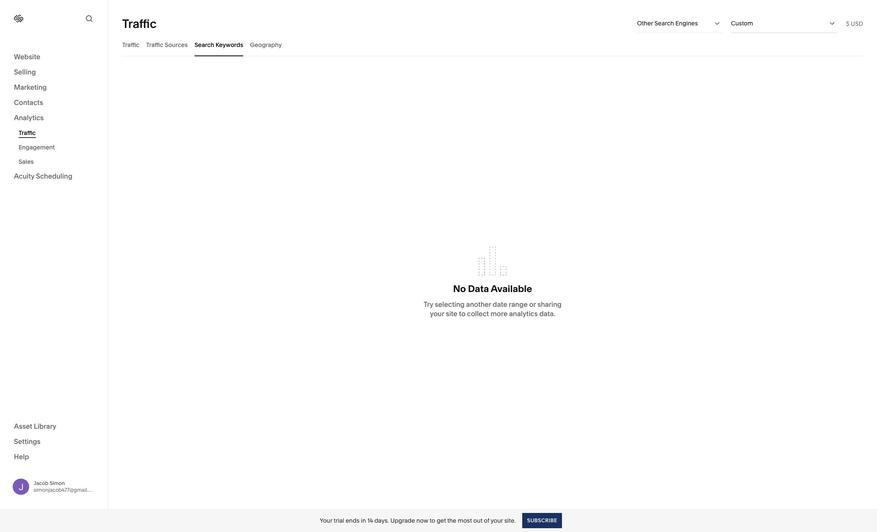 Task type: vqa. For each thing, say whether or not it's contained in the screenshot.
Content
no



Task type: describe. For each thing, give the bounding box(es) containing it.
or
[[530, 300, 536, 309]]

$
[[847, 20, 850, 27]]

data
[[468, 283, 489, 295]]

traffic button
[[122, 33, 140, 56]]

custom
[[732, 19, 754, 27]]

jacob simon simonjacob477@gmail.com
[[34, 480, 99, 493]]

subscribe button
[[523, 513, 562, 528]]

$ usd
[[847, 20, 864, 27]]

days.
[[375, 517, 389, 524]]

no
[[454, 283, 466, 295]]

available
[[491, 283, 533, 295]]

more
[[491, 309, 508, 318]]

traffic sources
[[146, 41, 188, 48]]

site.
[[505, 517, 516, 524]]

most
[[458, 517, 472, 524]]

other
[[638, 19, 654, 27]]

search inside button
[[195, 41, 214, 48]]

14
[[368, 517, 373, 524]]

settings link
[[14, 437, 94, 447]]

asset
[[14, 422, 32, 430]]

sources
[[165, 41, 188, 48]]

marketing link
[[14, 83, 94, 93]]

asset library
[[14, 422, 56, 430]]

your
[[320, 517, 333, 524]]

another
[[467, 300, 492, 309]]

of
[[484, 517, 490, 524]]

search keywords button
[[195, 33, 244, 56]]

traffic inside button
[[146, 41, 163, 48]]

analytics link
[[14, 113, 94, 123]]

subscribe
[[528, 517, 558, 523]]

settings
[[14, 437, 41, 446]]

upgrade
[[391, 517, 415, 524]]

out
[[474, 517, 483, 524]]

asset library link
[[14, 421, 94, 432]]

website
[[14, 52, 40, 61]]

library
[[34, 422, 56, 430]]

contacts
[[14, 98, 43, 107]]

to inside try selecting another date range or sharing your site to collect more analytics data.
[[459, 309, 466, 318]]

analytics
[[14, 113, 44, 122]]

help
[[14, 452, 29, 461]]

traffic sources button
[[146, 33, 188, 56]]

simon
[[50, 480, 65, 486]]

date
[[493, 300, 508, 309]]

your trial ends in 14 days. upgrade now to get the most out of your site.
[[320, 517, 516, 524]]

geography button
[[250, 33, 282, 56]]

1 vertical spatial to
[[430, 517, 436, 524]]

no data available
[[454, 283, 533, 295]]

traffic left traffic sources
[[122, 41, 140, 48]]

sharing
[[538, 300, 562, 309]]

marketing
[[14, 83, 47, 91]]

engines
[[676, 19, 699, 27]]

traffic link
[[19, 126, 99, 140]]



Task type: locate. For each thing, give the bounding box(es) containing it.
your inside try selecting another date range or sharing your site to collect more analytics data.
[[430, 309, 445, 318]]

traffic down 'analytics'
[[19, 129, 36, 137]]

traffic left 'sources'
[[146, 41, 163, 48]]

tab list
[[122, 33, 864, 56]]

now
[[417, 517, 429, 524]]

traffic up traffic button
[[122, 16, 157, 31]]

1 horizontal spatial search
[[655, 19, 675, 27]]

ends
[[346, 517, 360, 524]]

search inside field
[[655, 19, 675, 27]]

website link
[[14, 52, 94, 62]]

sales link
[[19, 155, 99, 169]]

analytics
[[510, 309, 538, 318]]

1 vertical spatial your
[[491, 517, 503, 524]]

your
[[430, 309, 445, 318], [491, 517, 503, 524]]

in
[[361, 517, 366, 524]]

simonjacob477@gmail.com
[[34, 487, 99, 493]]

sales
[[19, 158, 34, 166]]

geography
[[250, 41, 282, 48]]

traffic inside 'link'
[[19, 129, 36, 137]]

selecting
[[435, 300, 465, 309]]

your down the try
[[430, 309, 445, 318]]

scheduling
[[36, 172, 72, 180]]

1 horizontal spatial your
[[491, 517, 503, 524]]

trial
[[334, 517, 344, 524]]

tab list containing traffic
[[122, 33, 864, 56]]

0 vertical spatial search
[[655, 19, 675, 27]]

selling
[[14, 68, 36, 76]]

custom button
[[732, 14, 838, 33]]

search
[[655, 19, 675, 27], [195, 41, 214, 48]]

try
[[424, 300, 434, 309]]

engagement link
[[19, 140, 99, 155]]

acuity scheduling
[[14, 172, 72, 180]]

to
[[459, 309, 466, 318], [430, 517, 436, 524]]

1 vertical spatial search
[[195, 41, 214, 48]]

search right other
[[655, 19, 675, 27]]

engagement
[[19, 143, 55, 151]]

usd
[[852, 20, 864, 27]]

data.
[[540, 309, 556, 318]]

Other Search Engines field
[[638, 14, 722, 33]]

0 vertical spatial your
[[430, 309, 445, 318]]

keywords
[[216, 41, 244, 48]]

site
[[446, 309, 458, 318]]

other search engines
[[638, 19, 699, 27]]

jacob
[[34, 480, 48, 486]]

traffic
[[122, 16, 157, 31], [122, 41, 140, 48], [146, 41, 163, 48], [19, 129, 36, 137]]

1 horizontal spatial to
[[459, 309, 466, 318]]

acuity
[[14, 172, 34, 180]]

0 horizontal spatial to
[[430, 517, 436, 524]]

to right site on the right of the page
[[459, 309, 466, 318]]

help link
[[14, 452, 29, 461]]

to left get
[[430, 517, 436, 524]]

selling link
[[14, 67, 94, 77]]

0 vertical spatial to
[[459, 309, 466, 318]]

search left keywords
[[195, 41, 214, 48]]

contacts link
[[14, 98, 94, 108]]

search keywords
[[195, 41, 244, 48]]

try selecting another date range or sharing your site to collect more analytics data.
[[424, 300, 562, 318]]

get
[[437, 517, 446, 524]]

0 horizontal spatial search
[[195, 41, 214, 48]]

the
[[448, 517, 457, 524]]

collect
[[468, 309, 489, 318]]

range
[[509, 300, 528, 309]]

your right of
[[491, 517, 503, 524]]

0 horizontal spatial your
[[430, 309, 445, 318]]

acuity scheduling link
[[14, 171, 94, 182]]



